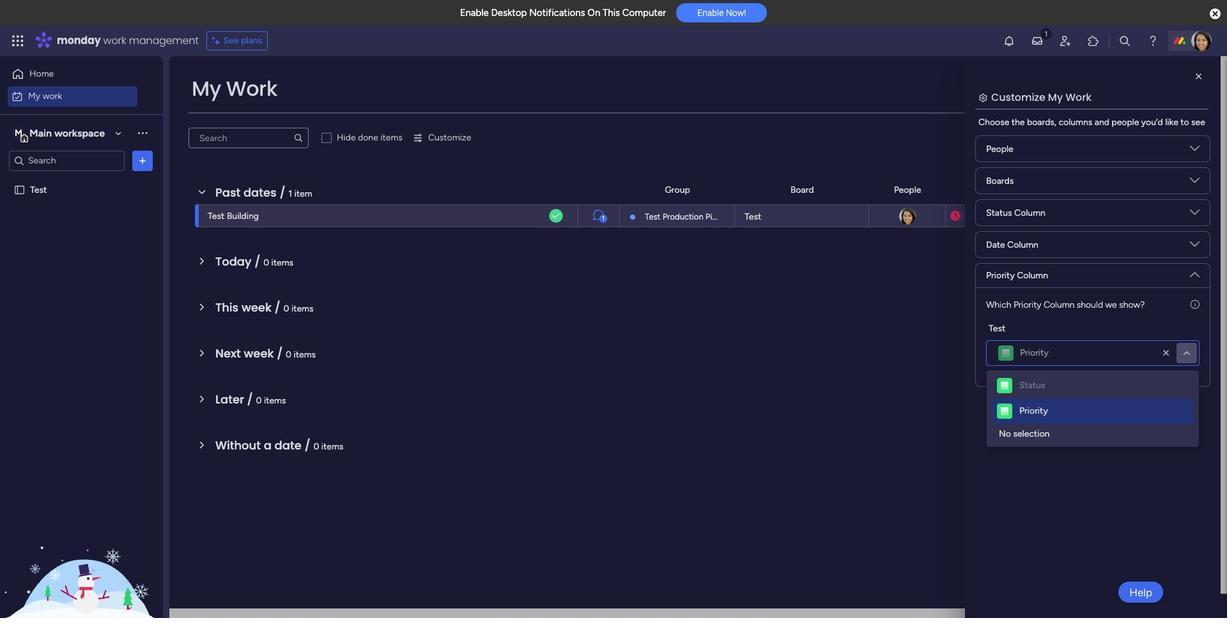 Task type: locate. For each thing, give the bounding box(es) containing it.
workspace
[[54, 127, 105, 139]]

items inside the 'next week / 0 items'
[[294, 350, 316, 361]]

3 dapulse dropdown down arrow image from the top
[[1190, 240, 1200, 254]]

0 inside this week / 0 items
[[284, 304, 289, 314]]

next week / 0 items
[[215, 346, 316, 362]]

0 horizontal spatial james peterson image
[[898, 207, 917, 226]]

week down "today / 0 items" at the left top
[[242, 300, 272, 316]]

2 horizontal spatial status
[[1067, 184, 1093, 195]]

columns
[[1059, 117, 1093, 128]]

my inside button
[[28, 90, 40, 101]]

work
[[226, 74, 277, 103], [1066, 90, 1092, 105]]

items right done
[[381, 132, 403, 143]]

main
[[29, 127, 52, 139]]

status column
[[986, 207, 1046, 218]]

items inside later / 0 items
[[264, 396, 286, 407]]

0 right date
[[313, 442, 319, 453]]

my
[[192, 74, 221, 103], [1048, 90, 1063, 105], [28, 90, 40, 101]]

items
[[381, 132, 403, 143], [271, 258, 294, 268], [291, 304, 314, 314], [294, 350, 316, 361], [264, 396, 286, 407], [321, 442, 344, 453]]

enable now! button
[[676, 3, 767, 23]]

work up columns
[[1066, 90, 1092, 105]]

my work
[[28, 90, 62, 101]]

m
[[15, 128, 22, 138]]

None search field
[[189, 128, 309, 148]]

test
[[30, 184, 47, 195], [208, 211, 225, 222], [745, 212, 762, 222], [645, 212, 661, 222], [989, 323, 1006, 334]]

now!
[[726, 8, 746, 18]]

work down plans
[[226, 74, 277, 103]]

test inside group
[[989, 323, 1006, 334]]

1 horizontal spatial enable
[[698, 8, 724, 18]]

column down the date column
[[1017, 270, 1048, 281]]

column for priority column
[[1017, 270, 1048, 281]]

lottie animation image
[[0, 490, 163, 619]]

0 vertical spatial 1
[[289, 189, 292, 199]]

enable left desktop
[[460, 7, 489, 19]]

dapulse dropdown down arrow image for boards
[[1190, 176, 1200, 190]]

items up this week / 0 items at the left of page
[[271, 258, 294, 268]]

2 vertical spatial status
[[1020, 380, 1046, 391]]

which
[[986, 300, 1012, 311]]

0 horizontal spatial work
[[226, 74, 277, 103]]

james peterson image
[[1192, 31, 1212, 51], [898, 207, 917, 226]]

1 horizontal spatial customize
[[991, 90, 1046, 105]]

0 vertical spatial status
[[1067, 184, 1093, 195]]

enable
[[460, 7, 489, 19], [698, 8, 724, 18]]

0
[[263, 258, 269, 268], [284, 304, 289, 314], [286, 350, 292, 361], [256, 396, 262, 407], [313, 442, 319, 453]]

1 horizontal spatial this
[[603, 7, 620, 19]]

Search in workspace field
[[27, 153, 107, 168]]

to
[[1181, 117, 1189, 128]]

1 vertical spatial status
[[986, 207, 1012, 218]]

1 vertical spatial work
[[43, 90, 62, 101]]

next
[[215, 346, 241, 362]]

test group
[[986, 322, 1200, 366]]

which priority column should we show?
[[986, 300, 1145, 311]]

0 right "later"
[[256, 396, 262, 407]]

items inside this week / 0 items
[[291, 304, 314, 314]]

test left production
[[645, 212, 661, 222]]

enable for enable now!
[[698, 8, 724, 18]]

0 down this week / 0 items at the left of page
[[286, 350, 292, 361]]

week right the next at the bottom
[[244, 346, 274, 362]]

0 horizontal spatial 1
[[289, 189, 292, 199]]

/ right "later"
[[247, 392, 253, 408]]

date column
[[986, 239, 1039, 250]]

workspace image
[[12, 126, 25, 140]]

0 inside without a date / 0 items
[[313, 442, 319, 453]]

2 horizontal spatial my
[[1048, 90, 1063, 105]]

on
[[588, 7, 600, 19]]

0 horizontal spatial customize
[[428, 132, 471, 143]]

0 up the 'next week / 0 items'
[[284, 304, 289, 314]]

/ up the 'next week / 0 items'
[[275, 300, 281, 316]]

option
[[0, 178, 163, 181]]

1 vertical spatial people
[[894, 184, 921, 195]]

0 vertical spatial date
[[981, 184, 1000, 195]]

1 horizontal spatial james peterson image
[[1192, 31, 1212, 51]]

1 vertical spatial this
[[215, 300, 239, 316]]

v2 info image
[[1191, 299, 1200, 312]]

column for date column
[[1007, 239, 1039, 250]]

no selection
[[999, 429, 1050, 440]]

dapulse dropdown down arrow image for priority column
[[1190, 265, 1200, 280]]

1 horizontal spatial status
[[1020, 380, 1046, 391]]

see plans
[[224, 35, 262, 46]]

1 horizontal spatial people
[[986, 144, 1014, 154]]

date
[[981, 184, 1000, 195], [986, 239, 1005, 250]]

without a date / 0 items
[[215, 438, 344, 454]]

my up boards, on the right top of page
[[1048, 90, 1063, 105]]

james peterson image down dapulse close icon
[[1192, 31, 1212, 51]]

customize inside button
[[428, 132, 471, 143]]

4 dapulse dropdown down arrow image from the top
[[1190, 265, 1200, 280]]

column up priority column
[[1007, 239, 1039, 250]]

0 vertical spatial james peterson image
[[1192, 31, 1212, 51]]

/
[[280, 185, 286, 201], [255, 254, 260, 270], [275, 300, 281, 316], [277, 346, 283, 362], [247, 392, 253, 408], [305, 438, 310, 454]]

enable now!
[[698, 8, 746, 18]]

you'd
[[1142, 117, 1163, 128]]

1 vertical spatial week
[[244, 346, 274, 362]]

my down home
[[28, 90, 40, 101]]

dec
[[978, 211, 993, 221]]

main content
[[169, 56, 1221, 619]]

boards,
[[1027, 117, 1057, 128]]

1 vertical spatial 1
[[602, 215, 605, 222]]

choose the boards, columns and people you'd like to see
[[979, 117, 1205, 128]]

test down past
[[208, 211, 225, 222]]

0 horizontal spatial work
[[43, 90, 62, 101]]

0 horizontal spatial enable
[[460, 7, 489, 19]]

choose
[[979, 117, 1010, 128]]

0 inside the 'next week / 0 items'
[[286, 350, 292, 361]]

this right on at the left of the page
[[603, 7, 620, 19]]

0 horizontal spatial people
[[894, 184, 921, 195]]

customize
[[991, 90, 1046, 105], [428, 132, 471, 143]]

enable inside button
[[698, 8, 724, 18]]

board
[[790, 184, 814, 195]]

work right monday
[[103, 33, 126, 48]]

0 horizontal spatial this
[[215, 300, 239, 316]]

items up the 'next week / 0 items'
[[291, 304, 314, 314]]

week
[[242, 300, 272, 316], [244, 346, 274, 362]]

like
[[1165, 117, 1179, 128]]

enable left the now! at the top right of page
[[698, 8, 724, 18]]

0 inside later / 0 items
[[256, 396, 262, 407]]

my work button
[[8, 86, 137, 106]]

items right date
[[321, 442, 344, 453]]

1 vertical spatial date
[[986, 239, 1005, 250]]

0 vertical spatial work
[[103, 33, 126, 48]]

my down see plans button
[[192, 74, 221, 103]]

1 button
[[578, 205, 619, 228]]

test inside list box
[[30, 184, 47, 195]]

items up without a date / 0 items
[[264, 396, 286, 407]]

1 horizontal spatial work
[[1066, 90, 1092, 105]]

dapulse dropdown down arrow image
[[1190, 176, 1200, 190], [1190, 208, 1200, 222], [1190, 240, 1200, 254], [1190, 265, 1200, 280]]

main content containing past dates /
[[169, 56, 1221, 619]]

my work
[[192, 74, 277, 103]]

column right '12'
[[1014, 207, 1046, 218]]

enable for enable desktop notifications on this computer
[[460, 7, 489, 19]]

1 horizontal spatial my
[[192, 74, 221, 103]]

2 dapulse dropdown down arrow image from the top
[[1190, 208, 1200, 222]]

1 horizontal spatial work
[[103, 33, 126, 48]]

we
[[1106, 300, 1117, 311]]

people
[[986, 144, 1014, 154], [894, 184, 921, 195]]

workspace options image
[[136, 127, 149, 140]]

customize button
[[408, 128, 476, 148]]

this
[[603, 7, 620, 19], [215, 300, 239, 316]]

column for status column
[[1014, 207, 1046, 218]]

status
[[1067, 184, 1093, 195], [986, 207, 1012, 218], [1020, 380, 1046, 391]]

1 dapulse dropdown down arrow image from the top
[[1190, 176, 1200, 190]]

past
[[215, 185, 240, 201]]

today / 0 items
[[215, 254, 294, 270]]

search image
[[293, 133, 304, 143]]

test for test building
[[208, 211, 225, 222]]

help
[[1130, 586, 1153, 599]]

0 vertical spatial this
[[603, 7, 620, 19]]

items down this week / 0 items at the left of page
[[294, 350, 316, 361]]

test link
[[743, 205, 861, 228]]

group
[[665, 184, 690, 195]]

this up the next at the bottom
[[215, 300, 239, 316]]

0 horizontal spatial my
[[28, 90, 40, 101]]

customize for customize my work
[[991, 90, 1046, 105]]

0 right the today
[[263, 258, 269, 268]]

week for next
[[244, 346, 274, 362]]

show?
[[1119, 300, 1145, 311]]

work inside button
[[43, 90, 62, 101]]

column
[[1014, 207, 1046, 218], [1007, 239, 1039, 250], [1017, 270, 1048, 281], [1044, 300, 1075, 311]]

work down home
[[43, 90, 62, 101]]

date down '12'
[[986, 239, 1005, 250]]

dapulse dropdown down arrow image for date column
[[1190, 240, 1200, 254]]

1
[[289, 189, 292, 199], [602, 215, 605, 222]]

1 horizontal spatial 1
[[602, 215, 605, 222]]

12
[[995, 211, 1003, 221]]

priority
[[1155, 184, 1184, 195], [986, 270, 1015, 281], [1014, 300, 1042, 311], [1020, 348, 1049, 359], [1020, 406, 1048, 417]]

1 inside button
[[602, 215, 605, 222]]

test right public board icon
[[30, 184, 47, 195]]

test down which
[[989, 323, 1006, 334]]

1 vertical spatial customize
[[428, 132, 471, 143]]

test right the pipeline at the top right
[[745, 212, 762, 222]]

work
[[103, 33, 126, 48], [43, 90, 62, 101]]

james peterson image left v2 overdue deadline image
[[898, 207, 917, 226]]

date up dec 12
[[981, 184, 1000, 195]]

/ left the item
[[280, 185, 286, 201]]

done
[[358, 132, 378, 143]]

0 vertical spatial customize
[[991, 90, 1046, 105]]

0 vertical spatial week
[[242, 300, 272, 316]]

main workspace
[[29, 127, 105, 139]]

later
[[215, 392, 244, 408]]



Task type: describe. For each thing, give the bounding box(es) containing it.
week for this
[[242, 300, 272, 316]]

work for my
[[43, 90, 62, 101]]

/ down this week / 0 items at the left of page
[[277, 346, 283, 362]]

test heading
[[989, 322, 1006, 336]]

no
[[999, 429, 1011, 440]]

dapulse dropdown down arrow image
[[1190, 144, 1200, 158]]

dates
[[243, 185, 277, 201]]

priority column
[[986, 270, 1048, 281]]

boards
[[986, 175, 1014, 186]]

the
[[1012, 117, 1025, 128]]

this week / 0 items
[[215, 300, 314, 316]]

0 vertical spatial people
[[986, 144, 1014, 154]]

column left should
[[1044, 300, 1075, 311]]

a
[[264, 438, 272, 454]]

0 inside "today / 0 items"
[[263, 258, 269, 268]]

test building
[[208, 211, 259, 222]]

past dates / 1 item
[[215, 185, 312, 201]]

0 horizontal spatial status
[[986, 207, 1012, 218]]

customize for customize
[[428, 132, 471, 143]]

dec 12
[[978, 211, 1003, 221]]

items inside without a date / 0 items
[[321, 442, 344, 453]]

items inside "today / 0 items"
[[271, 258, 294, 268]]

/ right date
[[305, 438, 310, 454]]

date for date column
[[986, 239, 1005, 250]]

home button
[[8, 64, 137, 84]]

item
[[294, 189, 312, 199]]

select product image
[[12, 35, 24, 47]]

test list box
[[0, 176, 163, 373]]

enable desktop notifications on this computer
[[460, 7, 666, 19]]

lottie animation element
[[0, 490, 163, 619]]

notifications image
[[1003, 35, 1016, 47]]

test for test heading
[[989, 323, 1006, 334]]

1 image
[[1041, 26, 1052, 41]]

/ right the today
[[255, 254, 260, 270]]

should
[[1077, 300, 1103, 311]]

later / 0 items
[[215, 392, 286, 408]]

search everything image
[[1119, 35, 1131, 47]]

help image
[[1147, 35, 1160, 47]]

test for test production pipeline
[[645, 212, 661, 222]]

notifications
[[529, 7, 585, 19]]

invite members image
[[1059, 35, 1072, 47]]

priority inside test group
[[1020, 348, 1049, 359]]

see
[[224, 35, 239, 46]]

dapulse close image
[[1210, 8, 1221, 20]]

test production pipeline
[[645, 212, 735, 222]]

home
[[29, 68, 54, 79]]

workspace selection element
[[12, 126, 107, 142]]

my for my work
[[192, 74, 221, 103]]

public board image
[[13, 184, 26, 196]]

my inside main content
[[1048, 90, 1063, 105]]

hide
[[337, 132, 356, 143]]

see plans button
[[206, 31, 268, 50]]

inbox image
[[1031, 35, 1044, 47]]

options image
[[136, 154, 149, 167]]

date
[[275, 438, 302, 454]]

work for monday
[[103, 33, 126, 48]]

people
[[1112, 117, 1139, 128]]

v2 overdue deadline image
[[951, 210, 961, 222]]

1 vertical spatial james peterson image
[[898, 207, 917, 226]]

production
[[663, 212, 704, 222]]

without
[[215, 438, 261, 454]]

apps image
[[1087, 35, 1100, 47]]

monday
[[57, 33, 101, 48]]

customize my work
[[991, 90, 1092, 105]]

selection
[[1013, 429, 1050, 440]]

date for date
[[981, 184, 1000, 195]]

dapulse dropdown down arrow image for status column
[[1190, 208, 1200, 222]]

Filter dashboard by text search field
[[189, 128, 309, 148]]

help button
[[1119, 582, 1163, 603]]

1 inside past dates / 1 item
[[289, 189, 292, 199]]

computer
[[622, 7, 666, 19]]

hide done items
[[337, 132, 403, 143]]

building
[[227, 211, 259, 222]]

my for my work
[[28, 90, 40, 101]]

management
[[129, 33, 199, 48]]

today
[[215, 254, 252, 270]]

and
[[1095, 117, 1110, 128]]

this inside main content
[[215, 300, 239, 316]]

desktop
[[491, 7, 527, 19]]

pipeline
[[706, 212, 735, 222]]

see
[[1192, 117, 1205, 128]]

monday work management
[[57, 33, 199, 48]]

plans
[[241, 35, 262, 46]]



Task type: vqa. For each thing, say whether or not it's contained in the screenshot.
New Item
no



